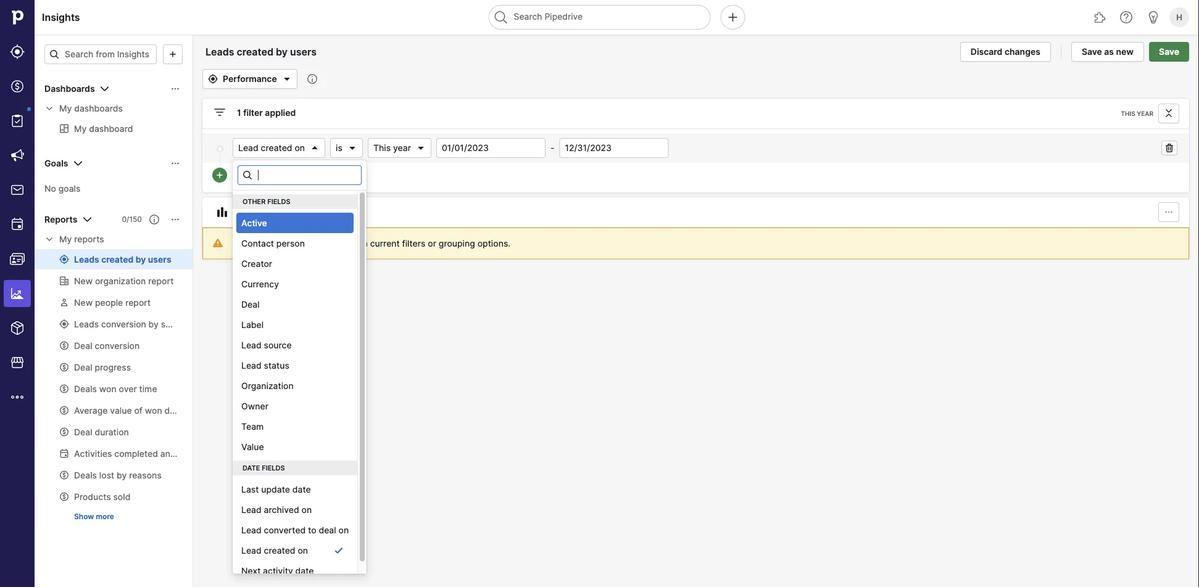 Task type: locate. For each thing, give the bounding box(es) containing it.
on up 'to'
[[301, 505, 312, 515]]

my
[[59, 103, 72, 114], [59, 234, 72, 245]]

deals image
[[10, 79, 25, 94]]

lead inside 'option'
[[241, 525, 261, 536]]

dashboards up 'my dashboards'
[[44, 84, 95, 94]]

h
[[1176, 12, 1182, 22]]

changes
[[1005, 47, 1040, 57]]

on down lead converted to deal on
[[298, 546, 308, 556]]

last update date option
[[236, 480, 354, 500]]

lead down last
[[241, 505, 261, 515]]

MM/DD/YYYY text field
[[559, 138, 669, 158]]

lead created on up next activity date
[[241, 546, 308, 556]]

activities image
[[10, 217, 25, 232]]

lead archived on
[[241, 505, 312, 515]]

quick help image
[[1119, 10, 1134, 25]]

date down 'lead created on' option
[[295, 566, 314, 576]]

marketplace image
[[10, 355, 25, 370]]

discard
[[971, 47, 1002, 57]]

lead for lead converted to deal on 'option'
[[241, 525, 261, 536]]

contact
[[241, 238, 274, 249]]

fields right other
[[267, 198, 290, 206]]

goals up no in the top left of the page
[[44, 158, 68, 169]]

2 my from the top
[[59, 234, 72, 245]]

0 vertical spatial date
[[292, 484, 311, 495]]

last update date
[[241, 484, 311, 495]]

next activity date option
[[236, 561, 354, 581]]

on inside 'option'
[[339, 525, 349, 536]]

cannot
[[265, 238, 293, 249]]

1 vertical spatial goals
[[58, 183, 80, 194]]

date inside option
[[292, 484, 311, 495]]

0 vertical spatial fields
[[267, 198, 290, 206]]

lead inside option
[[241, 505, 261, 515]]

0 horizontal spatial this year
[[373, 143, 411, 153]]

goals
[[44, 158, 68, 169], [58, 183, 80, 194]]

created
[[261, 143, 292, 153], [264, 546, 295, 556]]

currency
[[241, 279, 279, 289]]

show more
[[74, 513, 114, 521]]

None text field
[[238, 165, 362, 185]]

lead created on
[[238, 143, 305, 153], [241, 546, 308, 556]]

0 vertical spatial this year
[[1121, 110, 1153, 117]]

1 my from the top
[[59, 103, 72, 114]]

deal option
[[236, 294, 354, 315]]

fields
[[267, 198, 290, 206], [262, 464, 285, 472]]

is field
[[330, 138, 363, 158]]

next
[[241, 566, 261, 576]]

reports up my reports
[[44, 214, 77, 225]]

color primary image
[[49, 49, 59, 59], [279, 72, 294, 86], [206, 74, 220, 84], [97, 81, 112, 96], [212, 105, 227, 120], [1161, 109, 1176, 118], [347, 143, 357, 153], [71, 156, 85, 171], [243, 170, 252, 180], [281, 205, 296, 220], [304, 205, 318, 220], [80, 212, 95, 227], [149, 215, 159, 225], [170, 215, 180, 225], [334, 546, 344, 556]]

performance button
[[202, 69, 297, 89]]

reports
[[44, 214, 77, 225], [74, 234, 104, 245]]

lead down "lead archived on"
[[241, 525, 261, 536]]

1 vertical spatial lead created on
[[241, 546, 308, 556]]

converted
[[264, 525, 306, 536]]

on right the deal
[[339, 525, 349, 536]]

0 vertical spatial created
[[261, 143, 292, 153]]

2 save from the left
[[1159, 47, 1179, 57]]

show more button
[[69, 510, 119, 525]]

0 horizontal spatial save
[[1082, 47, 1102, 57]]

sales assistant image
[[1146, 10, 1161, 25]]

date fields button
[[233, 461, 357, 476]]

home image
[[8, 8, 27, 27]]

color undefined image
[[10, 114, 25, 128]]

save left as
[[1082, 47, 1102, 57]]

2 vertical spatial color secondary image
[[44, 235, 54, 244]]

add
[[232, 171, 247, 180]]

color secondary image for my dashboards
[[44, 104, 54, 114]]

year
[[1137, 110, 1153, 117], [393, 143, 411, 153]]

on
[[295, 143, 305, 153], [301, 505, 312, 515], [339, 525, 349, 536], [298, 546, 308, 556]]

date
[[243, 464, 260, 472]]

1 horizontal spatial this
[[1121, 110, 1135, 117]]

1 vertical spatial this
[[373, 143, 391, 153]]

0 horizontal spatial year
[[393, 143, 411, 153]]

1 vertical spatial fields
[[262, 464, 285, 472]]

date inside option
[[295, 566, 314, 576]]

label option
[[236, 315, 354, 335]]

status
[[264, 360, 289, 371]]

lead created on up condition on the left top of the page
[[238, 143, 305, 153]]

1 vertical spatial this year
[[373, 143, 411, 153]]

insights image
[[10, 286, 25, 301]]

my dashboards
[[59, 103, 123, 114]]

lead left status
[[241, 360, 261, 371]]

lead created on inside popup button
[[238, 143, 305, 153]]

save as new
[[1082, 47, 1134, 57]]

displayed
[[308, 238, 348, 249]]

this
[[1121, 110, 1135, 117], [373, 143, 391, 153]]

value
[[241, 442, 264, 452]]

goals inside button
[[44, 158, 68, 169]]

list box
[[233, 191, 367, 581]]

0 vertical spatial year
[[1137, 110, 1153, 117]]

Leads created by users field
[[202, 44, 339, 60]]

dashboards
[[44, 84, 95, 94], [74, 103, 123, 114]]

created up activity
[[264, 546, 295, 556]]

my down no goals
[[59, 234, 72, 245]]

owner option
[[236, 396, 354, 417]]

list box containing active
[[233, 191, 367, 581]]

lead inside popup button
[[238, 143, 258, 153]]

lead for lead status option
[[241, 360, 261, 371]]

0 vertical spatial color secondary image
[[44, 104, 54, 114]]

menu
[[0, 0, 35, 587]]

more image
[[10, 390, 25, 405]]

this year
[[1121, 110, 1153, 117], [373, 143, 411, 153]]

color secondary image
[[44, 104, 54, 114], [1165, 143, 1174, 153], [44, 235, 54, 244]]

dashboards button
[[35, 79, 193, 99]]

owner
[[241, 401, 268, 412]]

filters
[[402, 238, 425, 249]]

created up condition on the left top of the page
[[261, 143, 292, 153]]

goals right no in the top left of the page
[[58, 183, 80, 194]]

creator
[[241, 259, 272, 269]]

1 vertical spatial created
[[264, 546, 295, 556]]

my right color undefined image
[[59, 103, 72, 114]]

lead inside option
[[241, 360, 261, 371]]

save down h button at top
[[1159, 47, 1179, 57]]

color primary image inside this year popup button
[[416, 143, 426, 153]]

dashboards down dashboards button
[[74, 103, 123, 114]]

1 save from the left
[[1082, 47, 1102, 57]]

goals button
[[35, 154, 193, 173]]

0 vertical spatial goals
[[44, 158, 68, 169]]

add condition
[[232, 171, 282, 180]]

to
[[308, 525, 316, 536]]

person
[[276, 238, 305, 249]]

no goals
[[44, 183, 80, 194]]

1 horizontal spatial this year
[[1121, 110, 1153, 117]]

0 vertical spatial my
[[59, 103, 72, 114]]

results cannot be displayed with current filters or grouping options.
[[233, 238, 511, 249]]

color primary image
[[165, 49, 180, 59], [170, 84, 180, 94], [310, 143, 320, 153], [416, 143, 426, 153], [170, 159, 180, 168], [215, 205, 230, 220], [237, 205, 252, 220], [259, 205, 274, 220], [1161, 207, 1176, 217]]

lead up next
[[241, 546, 261, 556]]

1 vertical spatial year
[[393, 143, 411, 153]]

0 horizontal spatial this
[[373, 143, 391, 153]]

1 horizontal spatial save
[[1159, 47, 1179, 57]]

0 vertical spatial lead created on
[[238, 143, 305, 153]]

add condition button
[[212, 168, 285, 183]]

fields up update
[[262, 464, 285, 472]]

organization option
[[236, 376, 354, 396]]

color primary image inside the is popup button
[[347, 143, 357, 153]]

on left is
[[295, 143, 305, 153]]

lead up add condition button on the top left
[[238, 143, 258, 153]]

1 vertical spatial date
[[295, 566, 314, 576]]

performance
[[223, 74, 277, 84]]

reports down no goals
[[74, 234, 104, 245]]

discard changes button
[[960, 42, 1051, 62]]

update
[[261, 484, 290, 495]]

1 vertical spatial my
[[59, 234, 72, 245]]

sales inbox image
[[10, 183, 25, 197]]

save
[[1082, 47, 1102, 57], [1159, 47, 1179, 57]]

options.
[[477, 238, 511, 249]]

my reports
[[59, 234, 104, 245]]

lead archived on option
[[236, 500, 354, 520]]

0 vertical spatial this
[[1121, 110, 1135, 117]]

lead down label
[[241, 340, 261, 351]]

save as new button
[[1071, 42, 1144, 62]]

results
[[233, 238, 263, 249]]

date
[[292, 484, 311, 495], [295, 566, 314, 576]]

lead
[[238, 143, 258, 153], [241, 340, 261, 351], [241, 360, 261, 371], [241, 505, 261, 515], [241, 525, 261, 536], [241, 546, 261, 556]]

date up lead archived on option
[[292, 484, 311, 495]]

created inside option
[[264, 546, 295, 556]]

0 vertical spatial dashboards
[[44, 84, 95, 94]]

Search from Insights text field
[[44, 44, 157, 64]]

more
[[96, 513, 114, 521]]

or
[[428, 238, 436, 249]]

contacts image
[[10, 252, 25, 267]]

menu item
[[0, 276, 35, 311]]

1 vertical spatial color secondary image
[[1165, 143, 1174, 153]]

next activity date
[[241, 566, 314, 576]]

no
[[44, 183, 56, 194]]



Task type: vqa. For each thing, say whether or not it's contained in the screenshot.
The url of Pipedrive SSO login endpoint. Sign
no



Task type: describe. For each thing, give the bounding box(es) containing it.
active option
[[236, 213, 354, 233]]

this inside popup button
[[373, 143, 391, 153]]

deal
[[241, 299, 260, 310]]

other fields button
[[233, 194, 357, 209]]

This year field
[[368, 138, 431, 158]]

value option
[[236, 437, 354, 457]]

organization
[[241, 381, 294, 391]]

Lead created on field
[[233, 138, 325, 158]]

color primary image inside the goals button
[[71, 156, 85, 171]]

team option
[[236, 417, 354, 437]]

this year inside this year popup button
[[373, 143, 411, 153]]

info image
[[307, 74, 317, 84]]

quick add image
[[725, 10, 740, 25]]

date fields
[[243, 464, 285, 472]]

team
[[241, 421, 264, 432]]

color primary inverted image
[[215, 170, 225, 180]]

save for save
[[1159, 47, 1179, 57]]

other fields
[[243, 198, 290, 206]]

save button
[[1149, 42, 1189, 62]]

color primary image inside dashboards button
[[97, 81, 112, 96]]

currency option
[[236, 274, 354, 294]]

contact person option
[[236, 233, 354, 254]]

new
[[1116, 47, 1134, 57]]

lead source option
[[236, 335, 354, 355]]

date for last update date
[[292, 484, 311, 495]]

active
[[241, 218, 267, 228]]

as
[[1104, 47, 1114, 57]]

current
[[370, 238, 400, 249]]

color warning image
[[213, 238, 223, 248]]

lead converted to deal on option
[[236, 520, 354, 541]]

contact person
[[241, 238, 305, 249]]

be
[[296, 238, 306, 249]]

lead created on inside option
[[241, 546, 308, 556]]

this year button
[[368, 138, 431, 158]]

with
[[350, 238, 368, 249]]

color primary image inside 'lead created on' option
[[334, 546, 344, 556]]

condition
[[248, 171, 282, 180]]

lead status option
[[236, 355, 354, 376]]

grouping
[[439, 238, 475, 249]]

fields for date fields
[[262, 464, 285, 472]]

color primary image inside the goals button
[[170, 159, 180, 168]]

on inside popup button
[[295, 143, 305, 153]]

-
[[550, 143, 554, 153]]

color secondary image for my reports
[[44, 235, 54, 244]]

other
[[243, 198, 266, 206]]

year inside this year popup button
[[393, 143, 411, 153]]

1 horizontal spatial year
[[1137, 110, 1153, 117]]

source
[[264, 340, 292, 351]]

discard changes
[[971, 47, 1040, 57]]

1 vertical spatial reports
[[74, 234, 104, 245]]

lead for lead source option
[[241, 340, 261, 351]]

filter
[[243, 108, 263, 118]]

label
[[241, 320, 264, 330]]

last
[[241, 484, 259, 495]]

insights
[[42, 11, 80, 23]]

lead for 'lead created on' option
[[241, 546, 261, 556]]

0 vertical spatial reports
[[44, 214, 77, 225]]

show
[[74, 513, 94, 521]]

is
[[336, 143, 342, 153]]

my for my dashboards
[[59, 103, 72, 114]]

fields for other fields
[[267, 198, 290, 206]]

MM/DD/YYYY text field
[[436, 138, 545, 158]]

save for save as new
[[1082, 47, 1102, 57]]

lead converted to deal on
[[241, 525, 349, 536]]

dashboards inside button
[[44, 84, 95, 94]]

on inside option
[[301, 505, 312, 515]]

created inside popup button
[[261, 143, 292, 153]]

applied
[[265, 108, 296, 118]]

0/150
[[122, 215, 142, 224]]

lead created on option
[[236, 541, 354, 561]]

is button
[[330, 138, 363, 158]]

leads image
[[10, 44, 25, 59]]

archived
[[264, 505, 299, 515]]

lead status
[[241, 360, 289, 371]]

deal
[[319, 525, 336, 536]]

1 filter applied
[[237, 108, 296, 118]]

h button
[[1167, 5, 1192, 30]]

1 vertical spatial dashboards
[[74, 103, 123, 114]]

campaigns image
[[10, 148, 25, 163]]

date for next activity date
[[295, 566, 314, 576]]

activity
[[263, 566, 293, 576]]

color primary image inside lead created on popup button
[[310, 143, 320, 153]]

lead source
[[241, 340, 292, 351]]

my for my reports
[[59, 234, 72, 245]]

products image
[[10, 321, 25, 336]]

Search Pipedrive field
[[488, 5, 711, 30]]

lead created on button
[[233, 138, 325, 158]]

1
[[237, 108, 241, 118]]

color primary image inside dashboards button
[[170, 84, 180, 94]]

lead for lead archived on option
[[241, 505, 261, 515]]

on inside option
[[298, 546, 308, 556]]

creator option
[[236, 254, 354, 274]]



